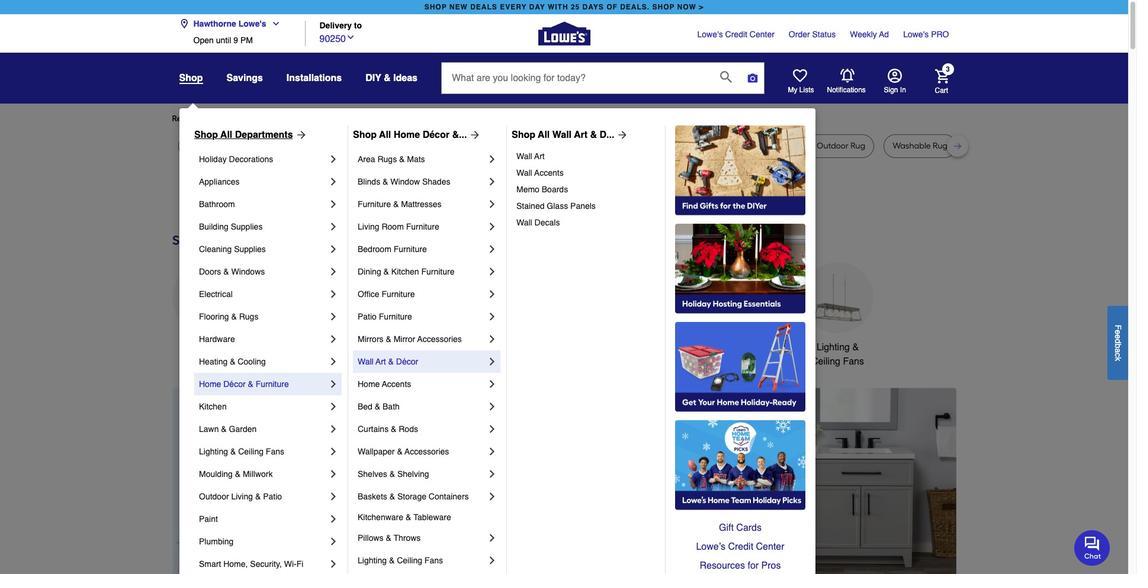 Task type: vqa. For each thing, say whether or not it's contained in the screenshot.
left 4. Will your new and existing flooring coordinate?
no



Task type: describe. For each thing, give the bounding box(es) containing it.
home décor & furniture link
[[199, 373, 328, 396]]

chevron right image for plumbing
[[328, 536, 339, 548]]

until
[[216, 36, 231, 45]]

roth for area
[[508, 141, 526, 151]]

now
[[677, 3, 696, 11]]

kitchen link
[[199, 396, 328, 418]]

bed
[[358, 402, 372, 412]]

kitchen faucets button
[[442, 262, 513, 355]]

containers
[[429, 492, 469, 502]]

Search Query text field
[[442, 63, 711, 94]]

chevron right image for hardware
[[328, 333, 339, 345]]

& inside button
[[853, 342, 859, 353]]

storage
[[397, 492, 426, 502]]

accents for wall accents
[[534, 168, 564, 178]]

days
[[583, 3, 604, 11]]

shop all home décor &...
[[353, 130, 467, 140]]

appliances inside button
[[184, 342, 231, 353]]

for inside resources for pros link
[[748, 561, 759, 572]]

fans for lighting & ceiling fans link related to lighting & ceiling fans's chevron right icon
[[425, 556, 443, 566]]

lawn & garden
[[199, 425, 257, 434]]

center for lowe's credit center
[[750, 30, 775, 39]]

lawn
[[199, 425, 219, 434]]

1 horizontal spatial rugs
[[378, 155, 397, 164]]

6 rug from the left
[[646, 141, 661, 151]]

pro
[[931, 30, 949, 39]]

indoor
[[790, 141, 815, 151]]

chevron right image for home décor & furniture
[[328, 378, 339, 390]]

decorations for holiday
[[229, 155, 273, 164]]

cooling
[[238, 357, 266, 367]]

kitchen inside 'link'
[[391, 267, 419, 277]]

doors
[[199, 267, 221, 277]]

hardware
[[199, 335, 235, 344]]

pm
[[240, 36, 253, 45]]

c
[[1113, 353, 1123, 357]]

0 horizontal spatial lighting
[[199, 447, 228, 457]]

all for departments
[[220, 130, 232, 140]]

chevron right image for dining & kitchen furniture
[[486, 266, 498, 278]]

fans for chevron right image corresponding to lighting & ceiling fans's lighting & ceiling fans link
[[266, 447, 284, 457]]

hardware link
[[199, 328, 328, 351]]

1 horizontal spatial arrow right image
[[934, 492, 946, 503]]

8 rug from the left
[[851, 141, 865, 151]]

chevron right image for patio furniture
[[486, 311, 498, 323]]

holiday
[[199, 155, 227, 164]]

chevron right image for holiday decorations
[[328, 153, 339, 165]]

sign
[[884, 86, 898, 94]]

chevron right image for bathroom
[[328, 198, 339, 210]]

cart
[[935, 86, 948, 94]]

resources
[[700, 561, 745, 572]]

baskets
[[358, 492, 387, 502]]

2 e from the top
[[1113, 334, 1123, 339]]

f
[[1113, 325, 1123, 330]]

pillows & throws link
[[358, 527, 486, 550]]

1 area from the left
[[303, 141, 320, 151]]

office furniture
[[358, 290, 415, 299]]

bathroom button
[[622, 262, 693, 355]]

diy & ideas button
[[366, 68, 418, 89]]

bedroom
[[358, 245, 391, 254]]

&...
[[452, 130, 467, 140]]

weekly ad link
[[850, 28, 889, 40]]

90250
[[320, 33, 346, 44]]

bed & bath
[[358, 402, 400, 412]]

0 horizontal spatial décor
[[223, 380, 246, 389]]

shelves
[[358, 470, 387, 479]]

my lists
[[788, 86, 814, 94]]

with
[[548, 3, 568, 11]]

0 vertical spatial bathroom
[[199, 200, 235, 209]]

shop for shop all home décor &...
[[353, 130, 377, 140]]

chevron right image for office furniture
[[486, 288, 498, 300]]

my
[[788, 86, 797, 94]]

chevron right image for cleaning supplies
[[328, 243, 339, 255]]

hawthorne
[[193, 19, 236, 28]]

chevron right image for wall art & décor
[[486, 356, 498, 368]]

blinds & window shades link
[[358, 171, 486, 193]]

lowe's wishes you and your family a happy hanukkah. image
[[172, 189, 956, 219]]

curtains & rods
[[358, 425, 418, 434]]

pillows & throws
[[358, 534, 421, 543]]

furniture down the bedroom furniture 'link'
[[421, 267, 455, 277]]

chevron right image for building supplies
[[328, 221, 339, 233]]

dining & kitchen furniture
[[358, 267, 455, 277]]

kitchenware & tableware
[[358, 513, 451, 522]]

open until 9 pm
[[193, 36, 253, 45]]

home inside button
[[749, 342, 774, 353]]

chevron right image for home accents
[[486, 378, 498, 390]]

heating & cooling link
[[199, 351, 328, 373]]

0 vertical spatial appliances
[[199, 177, 240, 187]]

christmas
[[366, 342, 409, 353]]

find gifts for the diyer. image
[[675, 126, 805, 216]]

lowe's credit center
[[696, 542, 785, 553]]

furniture
[[365, 141, 398, 151]]

& inside button
[[384, 73, 391, 84]]

appliances button
[[172, 262, 243, 355]]

home,
[[223, 560, 248, 569]]

building
[[199, 222, 229, 232]]

bedroom furniture link
[[358, 238, 486, 261]]

office
[[358, 290, 379, 299]]

resources for pros link
[[675, 557, 805, 575]]

area
[[358, 155, 375, 164]]

chevron right image for heating & cooling
[[328, 356, 339, 368]]

chevron down image
[[266, 19, 281, 28]]

fi
[[297, 560, 303, 569]]

for for searches
[[267, 114, 278, 124]]

recommended searches for you
[[172, 114, 294, 124]]

installations button
[[287, 68, 342, 89]]

décor for &
[[396, 357, 418, 367]]

center for lowe's credit center
[[756, 542, 785, 553]]

chevron right image for kitchen
[[328, 401, 339, 413]]

recommended searches for you heading
[[172, 113, 956, 125]]

stained glass panels link
[[516, 198, 657, 214]]

weekly ad
[[850, 30, 889, 39]]

paint
[[199, 515, 218, 524]]

2 rug from the left
[[244, 141, 259, 151]]

pillows
[[358, 534, 384, 543]]

for for suggestions
[[373, 114, 383, 124]]

9 rug from the left
[[933, 141, 948, 151]]

outdoor
[[817, 141, 849, 151]]

panels
[[570, 201, 596, 211]]

bathroom inside "button"
[[637, 342, 678, 353]]

departments
[[235, 130, 293, 140]]

chevron right image for moulding & millwork
[[328, 468, 339, 480]]

every
[[500, 3, 527, 11]]

weekly
[[850, 30, 877, 39]]

lowe's credit center link
[[697, 28, 775, 40]]

25
[[571, 3, 580, 11]]

you for recommended searches for you
[[280, 114, 294, 124]]

garden
[[229, 425, 257, 434]]

status
[[812, 30, 836, 39]]

2 area from the left
[[528, 141, 545, 151]]

lowe's pro
[[903, 30, 949, 39]]

credit for lowe's
[[725, 30, 747, 39]]

home accents
[[358, 380, 411, 389]]

chevron right image for smart home, security, wi-fi
[[328, 559, 339, 570]]

1 vertical spatial rugs
[[239, 312, 258, 322]]

7 rug from the left
[[748, 141, 763, 151]]

supplies for cleaning supplies
[[234, 245, 266, 254]]

3
[[946, 65, 950, 74]]

1 vertical spatial lighting & ceiling fans
[[199, 447, 284, 457]]

hawthorne lowe's
[[193, 19, 266, 28]]

diy & ideas
[[366, 73, 418, 84]]

notifications
[[827, 86, 866, 94]]

washable area rug
[[688, 141, 763, 151]]

outdoor
[[199, 492, 229, 502]]

1 horizontal spatial ceiling
[[397, 556, 422, 566]]

chevron right image for electrical
[[328, 288, 339, 300]]

electrical
[[199, 290, 233, 299]]

1 horizontal spatial patio
[[358, 312, 377, 322]]

flooring & rugs
[[199, 312, 258, 322]]

stained glass panels
[[516, 201, 596, 211]]

you for more suggestions for you
[[385, 114, 399, 124]]



Task type: locate. For each thing, give the bounding box(es) containing it.
0 horizontal spatial all
[[220, 130, 232, 140]]

boards
[[542, 185, 568, 194]]

you up shop all home décor &...
[[385, 114, 399, 124]]

1 vertical spatial arrow right image
[[934, 492, 946, 503]]

wall for wall decals
[[516, 218, 532, 227]]

wall art
[[516, 152, 545, 161]]

chevron right image for outdoor living & patio
[[328, 491, 339, 503]]

arrow right image inside shop all departments link
[[293, 129, 307, 141]]

doors & windows
[[199, 267, 265, 277]]

kitchen for kitchen
[[199, 402, 227, 412]]

all down recommended searches for you
[[220, 130, 232, 140]]

arrow right image for shop all home décor &...
[[467, 129, 481, 141]]

shelving
[[397, 470, 429, 479]]

0 horizontal spatial kitchen
[[199, 402, 227, 412]]

fans
[[843, 357, 864, 367], [266, 447, 284, 457], [425, 556, 443, 566]]

1 vertical spatial living
[[231, 492, 253, 502]]

25 days of deals. don't miss deals every day. same-day delivery on in-stock orders placed by 2 p m. image
[[172, 388, 363, 575]]

arrow right image
[[293, 129, 307, 141], [934, 492, 946, 503]]

1 vertical spatial credit
[[728, 542, 753, 553]]

lowe's left pro
[[903, 30, 929, 39]]

building supplies
[[199, 222, 263, 232]]

2 washable from the left
[[893, 141, 931, 151]]

glass
[[547, 201, 568, 211]]

smart home, security, wi-fi
[[199, 560, 303, 569]]

wall for wall art & décor
[[358, 357, 374, 367]]

décor up the desk
[[423, 130, 450, 140]]

ceiling inside lighting & ceiling fans
[[811, 357, 840, 367]]

chevron right image for lighting & ceiling fans
[[328, 446, 339, 458]]

location image
[[179, 19, 189, 28]]

lowe's home improvement lists image
[[793, 69, 807, 83]]

art inside wall art link
[[534, 152, 545, 161]]

1 horizontal spatial décor
[[396, 357, 418, 367]]

furniture down heating & cooling link
[[256, 380, 289, 389]]

wall for wall art
[[516, 152, 532, 161]]

lowe's pro link
[[903, 28, 949, 40]]

lowe's up pm
[[239, 19, 266, 28]]

2 horizontal spatial shop
[[512, 130, 535, 140]]

kitchen
[[391, 267, 419, 277], [444, 342, 475, 353], [199, 402, 227, 412]]

lighting & ceiling fans link up millwork
[[199, 441, 328, 463]]

up to 40 percent off select vanities. plus, get free local delivery on select vanities. image
[[382, 388, 956, 575]]

wall up memo
[[516, 168, 532, 178]]

arrow right image inside shop all wall art & d... link
[[614, 129, 629, 141]]

paint link
[[199, 508, 328, 531]]

3 shop from the left
[[512, 130, 535, 140]]

holiday decorations
[[199, 155, 273, 164]]

1 vertical spatial lighting & ceiling fans link
[[358, 550, 486, 572]]

2 horizontal spatial lighting
[[817, 342, 850, 353]]

and for allen and roth rug
[[610, 141, 625, 151]]

cleaning
[[199, 245, 232, 254]]

chevron right image for furniture & mattresses
[[486, 198, 498, 210]]

2 horizontal spatial décor
[[423, 130, 450, 140]]

washable
[[688, 141, 727, 151], [893, 141, 931, 151]]

kitchen up lawn
[[199, 402, 227, 412]]

1 roth from the left
[[508, 141, 526, 151]]

0 horizontal spatial patio
[[263, 492, 282, 502]]

1 horizontal spatial for
[[373, 114, 383, 124]]

shop 25 days of deals by category image
[[172, 230, 956, 250]]

2 roth from the left
[[627, 141, 644, 151]]

2 horizontal spatial for
[[748, 561, 759, 572]]

décor down heating & cooling
[[223, 380, 246, 389]]

for left pros
[[748, 561, 759, 572]]

patio down moulding & millwork link
[[263, 492, 282, 502]]

get your home holiday-ready. image
[[675, 322, 805, 412]]

living up bedroom
[[358, 222, 379, 232]]

1 horizontal spatial shop
[[353, 130, 377, 140]]

appliances up heating on the left bottom of page
[[184, 342, 231, 353]]

shop left now
[[652, 3, 675, 11]]

chevron right image for bed & bath
[[486, 401, 498, 413]]

1 horizontal spatial kitchen
[[391, 267, 419, 277]]

0 horizontal spatial lighting & ceiling fans link
[[199, 441, 328, 463]]

0 vertical spatial fans
[[843, 357, 864, 367]]

roth up 'wall accents' link
[[627, 141, 644, 151]]

moulding & millwork
[[199, 470, 273, 479]]

wall down the stained
[[516, 218, 532, 227]]

to
[[354, 21, 362, 30]]

accents up bath
[[382, 380, 411, 389]]

0 horizontal spatial you
[[280, 114, 294, 124]]

furniture down blinds
[[358, 200, 391, 209]]

1 horizontal spatial fans
[[425, 556, 443, 566]]

2 allen from the left
[[589, 141, 608, 151]]

decorations for christmas
[[362, 357, 413, 367]]

home décor & furniture
[[199, 380, 289, 389]]

camera image
[[747, 72, 759, 84]]

allen for allen and roth rug
[[589, 141, 608, 151]]

chevron right image
[[328, 176, 339, 188], [328, 198, 339, 210], [328, 221, 339, 233], [486, 221, 498, 233], [328, 243, 339, 255], [328, 266, 339, 278], [328, 311, 339, 323], [486, 311, 498, 323], [328, 333, 339, 345], [328, 356, 339, 368], [486, 356, 498, 368], [328, 378, 339, 390], [328, 401, 339, 413], [486, 423, 498, 435], [486, 468, 498, 480], [328, 513, 339, 525], [486, 532, 498, 544], [328, 536, 339, 548], [486, 555, 498, 567], [328, 559, 339, 570]]

dining
[[358, 267, 381, 277]]

chevron right image for flooring & rugs
[[328, 311, 339, 323]]

decorations down rug rug
[[229, 155, 273, 164]]

0 horizontal spatial rugs
[[239, 312, 258, 322]]

2 you from the left
[[385, 114, 399, 124]]

1 all from the left
[[220, 130, 232, 140]]

center inside 'lowe's credit center' link
[[756, 542, 785, 553]]

sign in
[[884, 86, 906, 94]]

décor for home
[[423, 130, 450, 140]]

windows
[[231, 267, 265, 277]]

lighting & ceiling fans link for lighting & ceiling fans's chevron right icon
[[358, 550, 486, 572]]

1 horizontal spatial arrow right image
[[614, 129, 629, 141]]

1 horizontal spatial shop
[[652, 3, 675, 11]]

chevron right image for pillows & throws
[[486, 532, 498, 544]]

1 vertical spatial lighting
[[199, 447, 228, 457]]

order
[[789, 30, 810, 39]]

4 rug from the left
[[322, 141, 337, 151]]

kitchen down bedroom furniture
[[391, 267, 419, 277]]

arrow left image
[[392, 492, 404, 503]]

0 vertical spatial patio
[[358, 312, 377, 322]]

shop up the 5x8
[[194, 130, 218, 140]]

you left more
[[280, 114, 294, 124]]

shop up allen and roth area rug
[[512, 130, 535, 140]]

2 horizontal spatial lowe's
[[903, 30, 929, 39]]

art down christmas at the bottom left
[[376, 357, 386, 367]]

blinds
[[358, 177, 380, 187]]

art up "wall accents"
[[534, 152, 545, 161]]

1 horizontal spatial washable
[[893, 141, 931, 151]]

bedroom furniture
[[358, 245, 427, 254]]

0 vertical spatial décor
[[423, 130, 450, 140]]

wall inside 'link'
[[358, 357, 374, 367]]

furniture down dining & kitchen furniture
[[382, 290, 415, 299]]

>
[[699, 3, 704, 11]]

patio down office
[[358, 312, 377, 322]]

living
[[358, 222, 379, 232], [231, 492, 253, 502]]

1 rug from the left
[[187, 141, 202, 151]]

all up wall art
[[538, 130, 550, 140]]

d
[[1113, 339, 1123, 344]]

1 washable from the left
[[688, 141, 727, 151]]

center up pros
[[756, 542, 785, 553]]

new
[[449, 3, 468, 11]]

5x8
[[204, 141, 217, 151]]

lighting & ceiling fans link down throws at the left bottom
[[358, 550, 486, 572]]

1 vertical spatial center
[[756, 542, 785, 553]]

1 horizontal spatial lighting & ceiling fans
[[358, 556, 443, 566]]

1 vertical spatial art
[[534, 152, 545, 161]]

2 vertical spatial décor
[[223, 380, 246, 389]]

art for wall art
[[534, 152, 545, 161]]

lowe's
[[696, 542, 726, 553]]

kitchen inside button
[[444, 342, 475, 353]]

0 horizontal spatial washable
[[688, 141, 727, 151]]

0 vertical spatial accessories
[[417, 335, 462, 344]]

credit for lowe's
[[728, 542, 753, 553]]

1 vertical spatial ceiling
[[238, 447, 264, 457]]

0 horizontal spatial and
[[491, 141, 506, 151]]

shop
[[424, 3, 447, 11], [652, 3, 675, 11]]

1 horizontal spatial lighting & ceiling fans link
[[358, 550, 486, 572]]

rugs down furniture
[[378, 155, 397, 164]]

chevron right image for paint
[[328, 513, 339, 525]]

search image
[[720, 71, 732, 83]]

appliances down holiday
[[199, 177, 240, 187]]

christmas decorations
[[362, 342, 413, 367]]

kitchen left faucets at the left
[[444, 342, 475, 353]]

all for wall
[[538, 130, 550, 140]]

lowe's for lowe's pro
[[903, 30, 929, 39]]

décor inside 'link'
[[396, 357, 418, 367]]

1 shop from the left
[[424, 3, 447, 11]]

e up 'b'
[[1113, 334, 1123, 339]]

dining & kitchen furniture link
[[358, 261, 486, 283]]

fans inside lighting & ceiling fans
[[843, 357, 864, 367]]

1 vertical spatial kitchen
[[444, 342, 475, 353]]

shop left new
[[424, 3, 447, 11]]

lowe's inside button
[[239, 19, 266, 28]]

arrow right image for shop all wall art & d...
[[614, 129, 629, 141]]

washable for washable rug
[[893, 141, 931, 151]]

lowe's home improvement notification center image
[[840, 69, 854, 83]]

supplies for building supplies
[[231, 222, 263, 232]]

lowe's for lowe's credit center
[[697, 30, 723, 39]]

baskets & storage containers
[[358, 492, 469, 502]]

shop down more suggestions for you link on the left top of the page
[[353, 130, 377, 140]]

1 shop from the left
[[194, 130, 218, 140]]

chevron right image for lawn & garden
[[328, 423, 339, 435]]

bath
[[383, 402, 400, 412]]

2 horizontal spatial lighting & ceiling fans
[[811, 342, 864, 367]]

0 horizontal spatial shop
[[194, 130, 218, 140]]

flooring
[[199, 312, 229, 322]]

center
[[750, 30, 775, 39], [756, 542, 785, 553]]

1 vertical spatial accessories
[[405, 447, 449, 457]]

mirrors
[[358, 335, 384, 344]]

0 horizontal spatial shop
[[424, 3, 447, 11]]

smart inside "smart home, security, wi-fi" link
[[199, 560, 221, 569]]

lighting inside lighting & ceiling fans
[[817, 342, 850, 353]]

kitchen faucets
[[444, 342, 512, 353]]

chevron right image for curtains & rods
[[486, 423, 498, 435]]

center left order
[[750, 30, 775, 39]]

accents for home accents
[[382, 380, 411, 389]]

0 horizontal spatial art
[[376, 357, 386, 367]]

0 vertical spatial art
[[574, 130, 588, 140]]

1 vertical spatial decorations
[[362, 357, 413, 367]]

0 vertical spatial smart
[[721, 342, 746, 353]]

2 vertical spatial kitchen
[[199, 402, 227, 412]]

christmas decorations button
[[352, 262, 423, 369]]

1 arrow right image from the left
[[467, 129, 481, 141]]

credit up search icon
[[725, 30, 747, 39]]

accents up the boards
[[534, 168, 564, 178]]

décor down mirrors & mirror accessories
[[396, 357, 418, 367]]

accessories
[[417, 335, 462, 344], [405, 447, 449, 457]]

roth
[[508, 141, 526, 151], [627, 141, 644, 151]]

1 allen from the left
[[471, 141, 489, 151]]

2 horizontal spatial area
[[729, 141, 746, 151]]

art for wall art & décor
[[376, 357, 386, 367]]

5 rug from the left
[[547, 141, 562, 151]]

0 horizontal spatial arrow right image
[[293, 129, 307, 141]]

scroll to item #4 image
[[694, 573, 725, 575]]

lowe's home improvement account image
[[888, 69, 902, 83]]

1 vertical spatial supplies
[[234, 245, 266, 254]]

0 vertical spatial accents
[[534, 168, 564, 178]]

0 horizontal spatial living
[[231, 492, 253, 502]]

supplies up windows
[[234, 245, 266, 254]]

1 and from the left
[[491, 141, 506, 151]]

chevron right image for shelves & shelving
[[486, 468, 498, 480]]

2 shop from the left
[[353, 130, 377, 140]]

smart for smart home, security, wi-fi
[[199, 560, 221, 569]]

2 vertical spatial art
[[376, 357, 386, 367]]

1 horizontal spatial art
[[534, 152, 545, 161]]

moulding & millwork link
[[199, 463, 328, 486]]

wall art & décor link
[[358, 351, 486, 373]]

1 horizontal spatial all
[[379, 130, 391, 140]]

living down moulding & millwork
[[231, 492, 253, 502]]

stained
[[516, 201, 545, 211]]

1 vertical spatial décor
[[396, 357, 418, 367]]

doors & windows link
[[199, 261, 328, 283]]

wall down allen and roth area rug
[[516, 152, 532, 161]]

wall down mirrors at the left
[[358, 357, 374, 367]]

roth up wall art
[[508, 141, 526, 151]]

my lists link
[[788, 69, 814, 95]]

0 horizontal spatial bathroom
[[199, 200, 235, 209]]

2 horizontal spatial ceiling
[[811, 357, 840, 367]]

cleaning supplies
[[199, 245, 266, 254]]

chevron right image for bedroom furniture
[[486, 243, 498, 255]]

bathroom link
[[199, 193, 328, 216]]

1 horizontal spatial you
[[385, 114, 399, 124]]

3 area from the left
[[729, 141, 746, 151]]

1 horizontal spatial roth
[[627, 141, 644, 151]]

e up d
[[1113, 330, 1123, 334]]

washable for washable area rug
[[688, 141, 727, 151]]

chevron down image
[[346, 32, 355, 42]]

and for allen and roth area rug
[[491, 141, 506, 151]]

wall decals link
[[516, 214, 657, 231]]

0 vertical spatial lighting & ceiling fans
[[811, 342, 864, 367]]

0 vertical spatial ceiling
[[811, 357, 840, 367]]

decorations down christmas at the bottom left
[[362, 357, 413, 367]]

art up wall art link
[[574, 130, 588, 140]]

décor
[[423, 130, 450, 140], [396, 357, 418, 367], [223, 380, 246, 389]]

shop new deals every day with 25 days of deals. shop now >
[[424, 3, 704, 11]]

delivery to
[[320, 21, 362, 30]]

wall down recommended searches for you heading
[[552, 130, 572, 140]]

chevron right image for appliances
[[328, 176, 339, 188]]

1 horizontal spatial accents
[[534, 168, 564, 178]]

building supplies link
[[199, 216, 328, 238]]

ceiling
[[811, 357, 840, 367], [238, 447, 264, 457], [397, 556, 422, 566]]

for up departments
[[267, 114, 278, 124]]

shop all wall art & d... link
[[512, 128, 629, 142]]

3 all from the left
[[538, 130, 550, 140]]

arrow right image up wall art link
[[614, 129, 629, 141]]

1 horizontal spatial and
[[610, 141, 625, 151]]

furniture up dining & kitchen furniture
[[394, 245, 427, 254]]

shop for shop all wall art & d...
[[512, 130, 535, 140]]

lighting & ceiling fans button
[[802, 262, 873, 369]]

0 vertical spatial decorations
[[229, 155, 273, 164]]

furniture up the bedroom furniture 'link'
[[406, 222, 439, 232]]

1 vertical spatial fans
[[266, 447, 284, 457]]

lighting & ceiling fans link for chevron right image corresponding to lighting & ceiling fans
[[199, 441, 328, 463]]

0 vertical spatial lighting & ceiling fans link
[[199, 441, 328, 463]]

shades
[[422, 177, 450, 187]]

0 vertical spatial living
[[358, 222, 379, 232]]

1 horizontal spatial smart
[[721, 342, 746, 353]]

lighting & ceiling fans inside button
[[811, 342, 864, 367]]

holiday hosting essentials. image
[[675, 224, 805, 314]]

2 and from the left
[[610, 141, 625, 151]]

smart home, security, wi-fi link
[[199, 553, 328, 575]]

chat invite button image
[[1074, 530, 1111, 566]]

center inside lowe's credit center link
[[750, 30, 775, 39]]

roth for rug
[[627, 141, 644, 151]]

rods
[[399, 425, 418, 434]]

1 horizontal spatial lowe's
[[697, 30, 723, 39]]

rugs
[[378, 155, 397, 164], [239, 312, 258, 322]]

diy
[[366, 73, 381, 84]]

chevron right image for lighting & ceiling fans
[[486, 555, 498, 567]]

mirrors & mirror accessories
[[358, 335, 462, 344]]

1 horizontal spatial lighting
[[358, 556, 387, 566]]

wall art link
[[516, 148, 657, 165]]

in
[[900, 86, 906, 94]]

arrow right image inside shop all home décor &... link
[[467, 129, 481, 141]]

allen down the d...
[[589, 141, 608, 151]]

shop all departments link
[[194, 128, 307, 142]]

smart inside smart home button
[[721, 342, 746, 353]]

art inside the wall art & décor 'link'
[[376, 357, 386, 367]]

for inside more suggestions for you link
[[373, 114, 383, 124]]

lowe's home improvement cart image
[[935, 69, 949, 83]]

decorations inside button
[[362, 357, 413, 367]]

millwork
[[243, 470, 273, 479]]

accessories down patio furniture link
[[417, 335, 462, 344]]

home
[[394, 130, 420, 140], [749, 342, 774, 353], [199, 380, 221, 389], [358, 380, 380, 389]]

outdoor living & patio
[[199, 492, 282, 502]]

decals
[[535, 218, 560, 227]]

rug
[[187, 141, 202, 151], [244, 141, 259, 151], [261, 141, 275, 151], [322, 141, 337, 151], [547, 141, 562, 151], [646, 141, 661, 151], [748, 141, 763, 151], [851, 141, 865, 151], [933, 141, 948, 151]]

2 all from the left
[[379, 130, 391, 140]]

0 vertical spatial kitchen
[[391, 267, 419, 277]]

1 you from the left
[[280, 114, 294, 124]]

2 shop from the left
[[652, 3, 675, 11]]

wall decals
[[516, 218, 560, 227]]

0 horizontal spatial fans
[[266, 447, 284, 457]]

chevron right image for living room furniture
[[486, 221, 498, 233]]

supplies up cleaning supplies
[[231, 222, 263, 232]]

allen right the desk
[[471, 141, 489, 151]]

0 horizontal spatial arrow right image
[[467, 129, 481, 141]]

smart for smart home
[[721, 342, 746, 353]]

shop for shop all departments
[[194, 130, 218, 140]]

credit up resources for pros link
[[728, 542, 753, 553]]

2 arrow right image from the left
[[614, 129, 629, 141]]

chevron right image
[[328, 153, 339, 165], [486, 153, 498, 165], [486, 176, 498, 188], [486, 198, 498, 210], [486, 243, 498, 255], [486, 266, 498, 278], [328, 288, 339, 300], [486, 288, 498, 300], [486, 333, 498, 345], [486, 378, 498, 390], [486, 401, 498, 413], [328, 423, 339, 435], [328, 446, 339, 458], [486, 446, 498, 458], [328, 468, 339, 480], [328, 491, 339, 503], [486, 491, 498, 503]]

curtains
[[358, 425, 389, 434]]

rugs up hardware link
[[239, 312, 258, 322]]

accessories down curtains & rods link at the left bottom of page
[[405, 447, 449, 457]]

allen for allen and roth area rug
[[471, 141, 489, 151]]

chevron right image for wallpaper & accessories
[[486, 446, 498, 458]]

deals
[[470, 3, 497, 11]]

0 horizontal spatial smart
[[199, 560, 221, 569]]

3 rug from the left
[[261, 141, 275, 151]]

shop
[[194, 130, 218, 140], [353, 130, 377, 140], [512, 130, 535, 140]]

1 vertical spatial smart
[[199, 560, 221, 569]]

area
[[303, 141, 320, 151], [528, 141, 545, 151], [729, 141, 746, 151]]

all for home
[[379, 130, 391, 140]]

furniture up the mirror
[[379, 312, 412, 322]]

chevron right image for mirrors & mirror accessories
[[486, 333, 498, 345]]

all up furniture
[[379, 130, 391, 140]]

chevron right image for baskets & storage containers
[[486, 491, 498, 503]]

chevron right image for area rugs & mats
[[486, 153, 498, 165]]

1 horizontal spatial allen
[[589, 141, 608, 151]]

0 vertical spatial credit
[[725, 30, 747, 39]]

k
[[1113, 357, 1123, 361]]

1 vertical spatial patio
[[263, 492, 282, 502]]

0 horizontal spatial accents
[[382, 380, 411, 389]]

2 vertical spatial ceiling
[[397, 556, 422, 566]]

None search field
[[441, 62, 765, 105]]

for up furniture
[[373, 114, 383, 124]]

arrow right image right the desk
[[467, 129, 481, 141]]

chevron right image for doors & windows
[[328, 266, 339, 278]]

2 vertical spatial lighting & ceiling fans
[[358, 556, 443, 566]]

2 vertical spatial lighting
[[358, 556, 387, 566]]

arrow right image
[[467, 129, 481, 141], [614, 129, 629, 141]]

kitchen for kitchen faucets
[[444, 342, 475, 353]]

lowe's home team holiday picks. image
[[675, 421, 805, 511]]

0 horizontal spatial for
[[267, 114, 278, 124]]

1 horizontal spatial area
[[528, 141, 545, 151]]

patio furniture
[[358, 312, 412, 322]]

0 vertical spatial arrow right image
[[293, 129, 307, 141]]

lawn & garden link
[[199, 418, 328, 441]]

0 vertical spatial center
[[750, 30, 775, 39]]

0 vertical spatial rugs
[[378, 155, 397, 164]]

0 horizontal spatial lowe's
[[239, 19, 266, 28]]

wall for wall accents
[[516, 168, 532, 178]]

lowe's down >
[[697, 30, 723, 39]]

lowe's home improvement logo image
[[538, 7, 590, 60]]

0 horizontal spatial lighting & ceiling fans
[[199, 447, 284, 457]]

shelves & shelving
[[358, 470, 429, 479]]

gift cards link
[[675, 519, 805, 538]]

1 e from the top
[[1113, 330, 1123, 334]]

2 horizontal spatial fans
[[843, 357, 864, 367]]

2 horizontal spatial art
[[574, 130, 588, 140]]

chevron right image for blinds & window shades
[[486, 176, 498, 188]]

installations
[[287, 73, 342, 84]]

0 horizontal spatial area
[[303, 141, 320, 151]]

0 horizontal spatial ceiling
[[238, 447, 264, 457]]

art inside shop all wall art & d... link
[[574, 130, 588, 140]]

90250 button
[[320, 31, 355, 46]]



